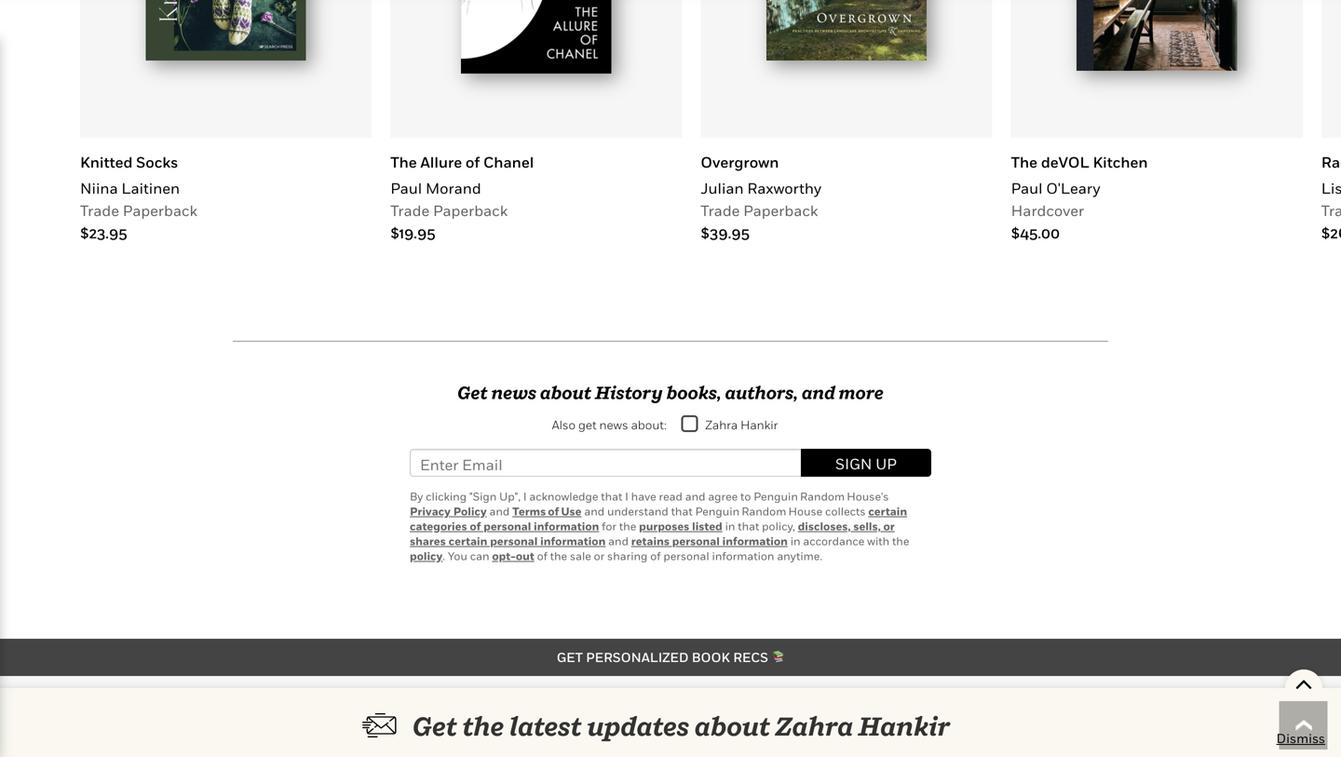 Task type: describe. For each thing, give the bounding box(es) containing it.
up",
[[499, 490, 521, 503]]

in for information
[[790, 535, 801, 548]]

for the purposes listed in that policy,
[[599, 520, 798, 533]]

links
[[503, 715, 544, 730]]

the left latest at the bottom of page
[[462, 711, 504, 742]]

$45.00
[[1011, 224, 1060, 242]]

about:
[[631, 418, 667, 432]]

the left sale
[[550, 550, 567, 563]]

0 vertical spatial zahra
[[705, 418, 738, 432]]

history
[[595, 382, 663, 403]]

penguin random house
[[695, 505, 823, 518]]

devol
[[1041, 153, 1089, 171]]

get the latest updates about zahra hankir
[[413, 711, 951, 742]]

more inside the connect sign up for news about books, authors, and more from penguin rando
[[893, 751, 925, 757]]

certain categories of personal information link
[[410, 505, 907, 533]]

news inside the connect sign up for news about books, authors, and more from penguin rando
[[937, 736, 968, 751]]

get
[[557, 650, 583, 665]]

0 horizontal spatial that
[[601, 490, 623, 503]]

socks
[[136, 153, 178, 171]]

zahra hankir
[[705, 418, 778, 432]]

quick links
[[456, 715, 544, 730]]

sells,
[[853, 520, 881, 533]]

the for the allure of chanel paul morand trade paperback $19.95
[[390, 153, 417, 171]]

personal down for the purposes listed in that policy, at the bottom of the page
[[672, 535, 720, 548]]

certain categories of personal information
[[410, 505, 907, 533]]

$19.95
[[390, 224, 435, 242]]

also
[[552, 418, 576, 432]]

the for the devol kitchen paul o'leary hardcover $45.00
[[1011, 153, 1038, 171]]

and down up",
[[489, 505, 510, 518]]

overgrown
[[701, 153, 779, 171]]

purposes listed link
[[639, 520, 723, 533]]

$23.95
[[80, 224, 127, 242]]

laitinen
[[121, 179, 180, 197]]

lis
[[1321, 179, 1341, 197]]

with
[[867, 535, 890, 548]]

have
[[631, 490, 656, 503]]

certain inside discloses, sells, or shares certain personal information
[[449, 535, 487, 548]]

get personalized book recs 📚 link
[[557, 650, 785, 665]]

quick
[[456, 715, 500, 730]]

book
[[692, 650, 730, 665]]

out
[[516, 550, 534, 563]]

.
[[443, 550, 445, 563]]

anytime.
[[777, 550, 823, 563]]

information down retains personal information link
[[712, 550, 774, 563]]

opt-
[[492, 550, 516, 563]]

retains
[[631, 535, 670, 548]]

can
[[470, 550, 489, 563]]

of inside the allure of chanel paul morand trade paperback $19.95
[[466, 153, 480, 171]]

book cover image for overgrown julian raxworthy trade paperback $39.95
[[766, 0, 927, 61]]

terms of use
[[512, 505, 582, 518]]

listed
[[692, 520, 723, 533]]

information inside certain categories of personal information
[[534, 520, 599, 533]]

purposes
[[639, 520, 690, 533]]

and retains personal information in accordance with the policy . you can opt-out of the sale or sharing of personal information anytime.
[[410, 535, 909, 563]]

1 vertical spatial zahra
[[776, 711, 853, 742]]

agree
[[708, 490, 738, 503]]

1 horizontal spatial about
[[695, 711, 771, 742]]

get personalized book recs 📚
[[557, 650, 785, 665]]

0 horizontal spatial books,
[[666, 382, 722, 403]]

categories
[[410, 520, 467, 533]]

the down understand
[[619, 520, 636, 533]]

niina
[[80, 179, 118, 197]]

1 horizontal spatial that
[[671, 505, 693, 518]]

kitchen
[[1093, 153, 1148, 171]]

0 horizontal spatial for
[[602, 520, 617, 533]]

discloses, sells, or shares certain personal information
[[410, 520, 895, 548]]

paperback inside "overgrown julian raxworthy trade paperback $39.95"
[[743, 202, 818, 219]]

dismiss link
[[1277, 729, 1325, 748]]

information down policy,
[[722, 535, 788, 548]]

paperback inside the allure of chanel paul morand trade paperback $19.95
[[433, 202, 508, 219]]

to
[[741, 490, 751, 503]]

and down acknowledge
[[584, 505, 605, 518]]

about inside the connect sign up for news about books, authors, and more from penguin rando
[[971, 736, 1007, 751]]

understand
[[607, 505, 669, 518]]

$39.95
[[701, 224, 750, 242]]

allure
[[420, 153, 462, 171]]

retains personal information link
[[631, 535, 788, 548]]

also get news about:
[[552, 418, 667, 432]]

penguin random house's
[[754, 490, 889, 503]]

connect
[[866, 715, 933, 730]]

read
[[659, 490, 683, 503]]

up inside the connect sign up for news about books, authors, and more from penguin rando
[[897, 736, 913, 751]]

0 horizontal spatial news
[[491, 382, 537, 403]]

tra
[[1321, 202, 1341, 219]]

help
[[661, 715, 698, 730]]

hardcover
[[1011, 202, 1084, 219]]

trade inside the allure of chanel paul morand trade paperback $19.95
[[390, 202, 430, 219]]

get news about history books, authors, and more
[[458, 382, 884, 403]]

julian
[[701, 179, 744, 197]]

get
[[578, 418, 597, 432]]

personalized
[[586, 650, 689, 665]]

and inside the connect sign up for news about books, authors, and more from penguin rando
[[866, 751, 890, 757]]

latest
[[509, 711, 582, 742]]

sign inside the connect sign up for news about books, authors, and more from penguin rando
[[866, 736, 894, 751]]

chanel
[[483, 153, 534, 171]]

get for get news about history books, authors, and more
[[458, 382, 488, 403]]

policy,
[[762, 520, 795, 533]]

acknowledge
[[529, 490, 598, 503]]

sign up
[[835, 455, 897, 473]]

of right out
[[537, 550, 548, 563]]



Task type: vqa. For each thing, say whether or not it's contained in the screenshot.
old
no



Task type: locate. For each thing, give the bounding box(es) containing it.
2 horizontal spatial paperback
[[743, 202, 818, 219]]

authors,
[[725, 382, 798, 403], [1053, 736, 1104, 751]]

that up purposes listed link
[[671, 505, 693, 518]]

1 paperback from the left
[[123, 202, 197, 219]]

1 vertical spatial for
[[917, 736, 934, 751]]

the right the with
[[892, 535, 909, 548]]

1 horizontal spatial news
[[599, 418, 628, 432]]

book cover image for the allure of chanel paul morand trade paperback $19.95
[[461, 0, 611, 74]]

1 horizontal spatial authors,
[[1053, 736, 1104, 751]]

the inside the devol kitchen paul o'leary hardcover $45.00
[[1011, 153, 1038, 171]]

0 vertical spatial news
[[491, 382, 537, 403]]

1 vertical spatial that
[[671, 505, 693, 518]]

and right read
[[685, 490, 706, 503]]

more up sign up button
[[839, 382, 884, 403]]

1 horizontal spatial paul
[[1011, 179, 1043, 197]]

in inside 'and retains personal information in accordance with the policy . you can opt-out of the sale or sharing of personal information anytime.'
[[790, 535, 801, 548]]

rac lis tra $26
[[1321, 153, 1341, 242]]

information down terms of use link
[[534, 520, 599, 533]]

dismiss
[[1277, 731, 1325, 746]]

hankir up from
[[858, 711, 951, 742]]

up up sells, on the right bottom
[[876, 455, 897, 473]]

book cover image
[[146, 0, 306, 61], [461, 0, 611, 74], [766, 0, 927, 61], [1077, 0, 1237, 71]]

morand
[[426, 179, 481, 197]]

1 horizontal spatial certain
[[868, 505, 907, 518]]

or up the with
[[883, 520, 895, 533]]

of right allure
[[466, 153, 480, 171]]

in up anytime.
[[790, 535, 801, 548]]

sign
[[835, 455, 872, 473], [866, 736, 894, 751]]

2 horizontal spatial about
[[971, 736, 1007, 751]]

in
[[725, 520, 735, 533], [790, 535, 801, 548]]

0 horizontal spatial up
[[876, 455, 897, 473]]

about
[[540, 382, 592, 403], [695, 711, 771, 742], [971, 736, 1007, 751]]

policy
[[453, 505, 487, 518]]

1 the from the left
[[390, 153, 417, 171]]

paul inside the allure of chanel paul morand trade paperback $19.95
[[390, 179, 422, 197]]

2 i from the left
[[625, 490, 629, 503]]

zahra down get news about history books, authors, and more
[[705, 418, 738, 432]]

1 vertical spatial or
[[594, 550, 605, 563]]

$26
[[1321, 224, 1341, 242]]

terms of use link
[[512, 505, 582, 518]]

sign up button
[[801, 449, 931, 477]]

knitted socks niina laitinen trade paperback $23.95
[[80, 153, 197, 242]]

that up understand
[[601, 490, 623, 503]]

2 paperback from the left
[[433, 202, 508, 219]]

1 horizontal spatial for
[[917, 736, 934, 751]]

1 horizontal spatial i
[[625, 490, 629, 503]]

2 vertical spatial news
[[937, 736, 968, 751]]

0 vertical spatial hankir
[[741, 418, 778, 432]]

in for listed
[[725, 520, 735, 533]]

books, up about:
[[666, 382, 722, 403]]

1 horizontal spatial hankir
[[858, 711, 951, 742]]

personal down up",
[[484, 520, 531, 533]]

2 horizontal spatial that
[[738, 520, 759, 533]]

1 vertical spatial news
[[599, 418, 628, 432]]

or inside 'and retains personal information in accordance with the policy . you can opt-out of the sale or sharing of personal information anytime.'
[[594, 550, 605, 563]]

0 horizontal spatial paperback
[[123, 202, 197, 219]]

4 book cover image from the left
[[1077, 0, 1237, 71]]

2 horizontal spatial trade
[[701, 202, 740, 219]]

books, inside the connect sign up for news about books, authors, and more from penguin rando
[[1010, 736, 1050, 751]]

book cover image for knitted socks niina laitinen trade paperback $23.95
[[146, 0, 306, 61]]

1 vertical spatial more
[[893, 751, 925, 757]]

0 vertical spatial books,
[[666, 382, 722, 403]]

connect sign up for news about books, authors, and more from penguin rando
[[866, 715, 1104, 757]]

knitted
[[80, 153, 133, 171]]

sign inside button
[[835, 455, 872, 473]]

0 vertical spatial authors,
[[725, 382, 798, 403]]

2 book cover image from the left
[[461, 0, 611, 74]]

for up from
[[917, 736, 934, 751]]

0 vertical spatial certain
[[868, 505, 907, 518]]

1 vertical spatial sign
[[866, 736, 894, 751]]

privacy policy link
[[410, 505, 487, 518]]

get
[[458, 382, 488, 403], [413, 711, 457, 742]]

or inside discloses, sells, or shares certain personal information
[[883, 520, 895, 533]]

penguin
[[960, 751, 1012, 757]]

clicking
[[426, 490, 467, 503]]

in right listed at the right
[[725, 520, 735, 533]]

1 horizontal spatial or
[[883, 520, 895, 533]]

books, up 'penguin'
[[1010, 736, 1050, 751]]

and
[[802, 382, 835, 403], [685, 490, 706, 503], [489, 505, 510, 518], [584, 505, 605, 518], [608, 535, 629, 548], [866, 751, 890, 757]]

about down recs
[[695, 711, 771, 742]]

1 horizontal spatial zahra
[[776, 711, 853, 742]]

0 horizontal spatial trade
[[80, 202, 119, 219]]

0 horizontal spatial paul
[[390, 179, 422, 197]]

and up sign up button
[[802, 382, 835, 403]]

collects
[[825, 505, 866, 518]]

1 trade from the left
[[80, 202, 119, 219]]

paperback down raxworthy
[[743, 202, 818, 219]]

"sign
[[469, 490, 497, 503]]

personal inside discloses, sells, or shares certain personal information
[[490, 535, 538, 548]]

i right up",
[[523, 490, 527, 503]]

by
[[410, 490, 423, 503]]

0 vertical spatial get
[[458, 382, 488, 403]]

and down connect
[[866, 751, 890, 757]]

book cover image for the devol kitchen paul o'leary hardcover $45.00
[[1077, 0, 1237, 71]]

1 vertical spatial in
[[790, 535, 801, 548]]

1 vertical spatial books,
[[1010, 736, 1050, 751]]

by clicking "sign up", i acknowledge that i have read and agree to penguin random house's privacy policy and terms of use and understand that penguin random house collects
[[410, 490, 889, 518]]

discloses,
[[798, 520, 851, 533]]

trade down niina at the left top of the page
[[80, 202, 119, 219]]

accordance
[[803, 535, 865, 548]]

0 horizontal spatial or
[[594, 550, 605, 563]]

that
[[601, 490, 623, 503], [671, 505, 693, 518], [738, 520, 759, 533]]

0 vertical spatial or
[[883, 520, 895, 533]]

paul down allure
[[390, 179, 422, 197]]

or right sale
[[594, 550, 605, 563]]

3 book cover image from the left
[[766, 0, 927, 61]]

policy
[[410, 550, 443, 563]]

paul up hardcover
[[1011, 179, 1043, 197]]

the left allure
[[390, 153, 417, 171]]

more
[[839, 382, 884, 403], [893, 751, 925, 757]]

i left "have"
[[625, 490, 629, 503]]

certain up you
[[449, 535, 487, 548]]

sale
[[570, 550, 591, 563]]

certain inside certain categories of personal information
[[868, 505, 907, 518]]

0 horizontal spatial hankir
[[741, 418, 778, 432]]

paperback down morand
[[433, 202, 508, 219]]

1 i from the left
[[523, 490, 527, 503]]

and inside 'and retains personal information in accordance with the policy . you can opt-out of the sale or sharing of personal information anytime.'
[[608, 535, 629, 548]]

more down connect
[[893, 751, 925, 757]]

the devol kitchen paul o'leary hardcover $45.00
[[1011, 153, 1148, 242]]

sharing
[[607, 550, 648, 563]]

1 horizontal spatial books,
[[1010, 736, 1050, 751]]

1 paul from the left
[[390, 179, 422, 197]]

personal
[[484, 520, 531, 533], [490, 535, 538, 548], [672, 535, 720, 548], [663, 550, 709, 563]]

personal up the opt-out link
[[490, 535, 538, 548]]

0 horizontal spatial more
[[839, 382, 884, 403]]

1 vertical spatial authors,
[[1053, 736, 1104, 751]]

2 vertical spatial that
[[738, 520, 759, 533]]

privacy
[[410, 505, 451, 518]]

and up sharing at the bottom
[[608, 535, 629, 548]]

1 horizontal spatial more
[[893, 751, 925, 757]]

1 vertical spatial hankir
[[858, 711, 951, 742]]

1 book cover image from the left
[[146, 0, 306, 61]]

i
[[523, 490, 527, 503], [625, 490, 629, 503]]

you
[[448, 550, 467, 563]]

0 horizontal spatial authors,
[[725, 382, 798, 403]]

of inside certain categories of personal information
[[470, 520, 481, 533]]

1 vertical spatial up
[[897, 736, 913, 751]]

o'leary
[[1046, 179, 1100, 197]]

for
[[602, 520, 617, 533], [917, 736, 934, 751]]

1 horizontal spatial the
[[1011, 153, 1038, 171]]

2 paul from the left
[[1011, 179, 1043, 197]]

0 vertical spatial in
[[725, 520, 735, 533]]

Enter Email email field
[[410, 449, 801, 477]]

information up sale
[[540, 535, 606, 548]]

0 horizontal spatial in
[[725, 520, 735, 533]]

0 horizontal spatial certain
[[449, 535, 487, 548]]

0 vertical spatial sign
[[835, 455, 872, 473]]

from
[[928, 751, 957, 757]]

policy link
[[410, 550, 443, 563]]

0 horizontal spatial the
[[390, 153, 417, 171]]

trade inside the knitted socks niina laitinen trade paperback $23.95
[[80, 202, 119, 219]]

1 horizontal spatial up
[[897, 736, 913, 751]]

opt-out link
[[492, 550, 534, 563]]

0 horizontal spatial i
[[523, 490, 527, 503]]

trade inside "overgrown julian raxworthy trade paperback $39.95"
[[701, 202, 740, 219]]

raxworthy
[[747, 179, 822, 197]]

the left devol
[[1011, 153, 1038, 171]]

📚
[[771, 650, 785, 665]]

2 the from the left
[[1011, 153, 1038, 171]]

or
[[883, 520, 895, 533], [594, 550, 605, 563]]

1 vertical spatial get
[[413, 711, 457, 742]]

of down retains
[[650, 550, 661, 563]]

personal down retains personal information link
[[663, 550, 709, 563]]

get for get the latest updates about zahra hankir
[[413, 711, 457, 742]]

1 horizontal spatial paperback
[[433, 202, 508, 219]]

2 horizontal spatial news
[[937, 736, 968, 751]]

information inside discloses, sells, or shares certain personal information
[[540, 535, 606, 548]]

the inside the allure of chanel paul morand trade paperback $19.95
[[390, 153, 417, 171]]

trade down julian
[[701, 202, 740, 219]]

3 trade from the left
[[701, 202, 740, 219]]

for inside the connect sign up for news about books, authors, and more from penguin rando
[[917, 736, 934, 751]]

paul inside the devol kitchen paul o'leary hardcover $45.00
[[1011, 179, 1043, 197]]

1 vertical spatial certain
[[449, 535, 487, 548]]

about up 'penguin'
[[971, 736, 1007, 751]]

for down understand
[[602, 520, 617, 533]]

recs
[[733, 650, 768, 665]]

about up also
[[540, 382, 592, 403]]

0 vertical spatial up
[[876, 455, 897, 473]]

zahra down 📚
[[776, 711, 853, 742]]

0 vertical spatial that
[[601, 490, 623, 503]]

1 horizontal spatial trade
[[390, 202, 430, 219]]

sign down connect
[[866, 736, 894, 751]]

paperback down laitinen
[[123, 202, 197, 219]]

0 horizontal spatial zahra
[[705, 418, 738, 432]]

personal inside certain categories of personal information
[[484, 520, 531, 533]]

0 horizontal spatial about
[[540, 382, 592, 403]]

updates
[[587, 711, 690, 742]]

up inside button
[[876, 455, 897, 473]]

2 trade from the left
[[390, 202, 430, 219]]

certain up sells, on the right bottom
[[868, 505, 907, 518]]

sign up penguin random house's
[[835, 455, 872, 473]]

certain
[[868, 505, 907, 518], [449, 535, 487, 548]]

trade up $19.95
[[390, 202, 430, 219]]

0 vertical spatial for
[[602, 520, 617, 533]]

discloses, sells, or shares certain personal information link
[[410, 520, 895, 548]]

3 paperback from the left
[[743, 202, 818, 219]]

shares
[[410, 535, 446, 548]]

the
[[619, 520, 636, 533], [892, 535, 909, 548], [550, 550, 567, 563], [462, 711, 504, 742]]

expand/collapse sign up banner image
[[1295, 670, 1313, 698]]

that down penguin random house
[[738, 520, 759, 533]]

the
[[390, 153, 417, 171], [1011, 153, 1038, 171]]

overgrown julian raxworthy trade paperback $39.95
[[701, 153, 822, 242]]

1 horizontal spatial in
[[790, 535, 801, 548]]

paperback
[[123, 202, 197, 219], [433, 202, 508, 219], [743, 202, 818, 219]]

paperback inside the knitted socks niina laitinen trade paperback $23.95
[[123, 202, 197, 219]]

up down connect
[[897, 736, 913, 751]]

hankir up to
[[741, 418, 778, 432]]

rac
[[1321, 153, 1341, 171]]

0 vertical spatial more
[[839, 382, 884, 403]]

authors, inside the connect sign up for news about books, authors, and more from penguin rando
[[1053, 736, 1104, 751]]

paul
[[390, 179, 422, 197], [1011, 179, 1043, 197]]

of
[[466, 153, 480, 171], [470, 520, 481, 533], [537, 550, 548, 563], [650, 550, 661, 563]]

of down policy
[[470, 520, 481, 533]]



